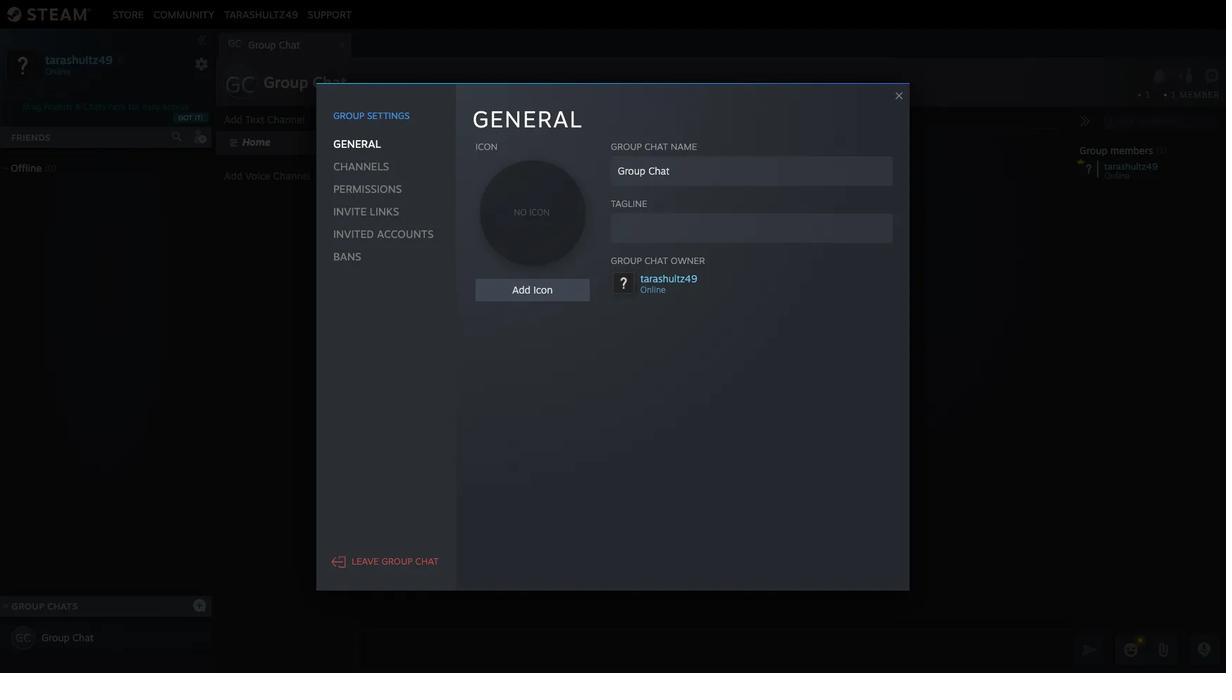 Task type: locate. For each thing, give the bounding box(es) containing it.
group chats
[[12, 601, 78, 612]]

support link
[[303, 8, 357, 20]]

None text field
[[611, 213, 893, 243]]

chat inside gc group chat
[[279, 39, 300, 51]]

0 vertical spatial group chat
[[264, 73, 347, 92]]

icon for no
[[529, 207, 550, 217]]

17,
[[588, 124, 597, 133]]

chats right collapse chats list "image"
[[47, 601, 78, 612]]

channel
[[267, 113, 305, 125], [273, 170, 311, 182]]

1 horizontal spatial group chat
[[264, 73, 347, 92]]

0 horizontal spatial 1
[[1145, 89, 1150, 100]]

leave group chat
[[352, 556, 439, 567]]

gc down collapse chats list "image"
[[16, 631, 31, 645]]

online
[[1104, 171, 1130, 181], [640, 284, 666, 295]]

gc down tarashultz49 link
[[228, 37, 241, 49]]

channel right voice at the left of the page
[[273, 170, 311, 182]]

add voice channel
[[224, 170, 311, 182]]

None text field
[[611, 156, 893, 186], [361, 633, 1071, 668], [611, 156, 893, 186], [361, 633, 1071, 668]]

1 horizontal spatial 1
[[1171, 89, 1177, 100]]

chat down close this tab 'image' in the top left of the page
[[313, 73, 347, 92]]

0 horizontal spatial online
[[640, 284, 666, 295]]

tarashultz49 link
[[219, 8, 303, 20]]

tarashultz49 down the group chat owner
[[640, 272, 697, 284]]

1 member
[[1171, 89, 1220, 100]]

0 horizontal spatial group chat
[[42, 632, 94, 644]]

friends left &
[[44, 101, 72, 112]]

add for add icon
[[512, 284, 530, 296]]

0 vertical spatial channel
[[267, 113, 305, 125]]

group chat
[[264, 73, 347, 92], [42, 632, 94, 644]]

friends down drag
[[11, 132, 51, 143]]

1 for 1
[[1145, 89, 1150, 100]]

icon inside button
[[533, 284, 553, 296]]

0 vertical spatial general
[[473, 105, 583, 133]]

gc
[[228, 37, 241, 49], [225, 70, 256, 99], [16, 631, 31, 645]]

drag friends & chats here for easy access
[[23, 101, 188, 112]]

2023
[[600, 124, 617, 133]]

1 vertical spatial icon
[[529, 207, 550, 217]]

friends
[[44, 101, 72, 112], [11, 132, 51, 143]]

0 vertical spatial friends
[[44, 101, 72, 112]]

1 vertical spatial chats
[[47, 601, 78, 612]]

1 vertical spatial online
[[640, 284, 666, 295]]

drag
[[23, 101, 41, 112]]

chat down tarashultz49 link
[[279, 39, 300, 51]]

group chat down "group chats"
[[42, 632, 94, 644]]

1 horizontal spatial online
[[1104, 171, 1130, 181]]

support
[[308, 8, 352, 20]]

member
[[1180, 89, 1220, 100]]

group
[[248, 39, 276, 51], [264, 73, 308, 92], [333, 110, 364, 121], [611, 141, 642, 152], [1079, 144, 1107, 156], [611, 255, 642, 266], [381, 556, 413, 567], [12, 601, 44, 612], [42, 632, 70, 644]]

2 vertical spatial add
[[512, 284, 530, 296]]

general up channels on the top left of the page
[[333, 137, 381, 150]]

add icon button
[[475, 279, 590, 301]]

easy
[[142, 101, 160, 112]]

gc group chat
[[228, 37, 300, 51]]

accounts
[[377, 227, 434, 241]]

1 vertical spatial general
[[333, 137, 381, 150]]

group chat name
[[611, 141, 697, 152]]

home
[[242, 136, 270, 148]]

1 up 'filter by name' text box
[[1145, 89, 1150, 100]]

tarashultz49
[[224, 8, 298, 20], [45, 52, 113, 67], [1104, 161, 1158, 172], [640, 272, 697, 284]]

1 vertical spatial add
[[224, 170, 242, 182]]

chats right &
[[83, 101, 106, 112]]

add
[[224, 113, 242, 125], [224, 170, 242, 182], [512, 284, 530, 296]]

2 vertical spatial icon
[[533, 284, 553, 296]]

leave
[[352, 556, 379, 567]]

submit image
[[1081, 641, 1099, 659]]

channels
[[333, 160, 389, 173]]

friday,
[[528, 124, 549, 133]]

permissions
[[333, 182, 402, 196]]

1 horizontal spatial chats
[[83, 101, 106, 112]]

add inside add icon button
[[512, 284, 530, 296]]

general
[[473, 105, 583, 133], [333, 137, 381, 150]]

gc inside gc group chat
[[228, 37, 241, 49]]

add a friend image
[[192, 129, 207, 144]]

0 vertical spatial add
[[224, 113, 242, 125]]

chat
[[279, 39, 300, 51], [313, 73, 347, 92], [644, 141, 668, 152], [644, 255, 668, 266], [415, 556, 439, 567], [72, 632, 94, 644]]

online down group members on the top of the page
[[1104, 171, 1130, 181]]

2 1 from the left
[[1171, 89, 1177, 100]]

1 1 from the left
[[1145, 89, 1150, 100]]

0 horizontal spatial general
[[333, 137, 381, 150]]

owner
[[671, 255, 705, 266]]

group chat up unpin channel list icon
[[264, 73, 347, 92]]

channel right text
[[267, 113, 305, 125]]

0 vertical spatial gc
[[228, 37, 241, 49]]

1 vertical spatial channel
[[273, 170, 311, 182]]

online down the group chat owner
[[640, 284, 666, 295]]

create a group chat image
[[192, 599, 206, 613]]

0 vertical spatial online
[[1104, 171, 1130, 181]]

manage group chat settings image
[[1204, 68, 1222, 86]]

settings
[[367, 110, 410, 121]]

chat left name
[[644, 141, 668, 152]]

links
[[370, 205, 399, 218]]

invite
[[333, 205, 367, 218]]

general left 17,
[[473, 105, 583, 133]]

gc up text
[[225, 70, 256, 99]]

1
[[1145, 89, 1150, 100], [1171, 89, 1177, 100]]

chats
[[83, 101, 106, 112], [47, 601, 78, 612]]

1 vertical spatial gc
[[225, 70, 256, 99]]

icon
[[475, 141, 498, 152], [529, 207, 550, 217], [533, 284, 553, 296]]

channel for add voice channel
[[273, 170, 311, 182]]

1 left member
[[1171, 89, 1177, 100]]

here
[[108, 101, 126, 112]]



Task type: describe. For each thing, give the bounding box(es) containing it.
name
[[671, 141, 697, 152]]

1 for 1 member
[[1171, 89, 1177, 100]]

add for add text channel
[[224, 113, 242, 125]]

invited
[[333, 227, 374, 241]]

add text channel
[[224, 113, 305, 125]]

chat right leave
[[415, 556, 439, 567]]

0 vertical spatial icon
[[475, 141, 498, 152]]

november
[[551, 124, 586, 133]]

invited accounts
[[333, 227, 434, 241]]

members
[[1110, 144, 1153, 156]]

channel for add text channel
[[267, 113, 305, 125]]

add icon
[[512, 284, 553, 296]]

online inside tarashultz49 online
[[1104, 171, 1130, 181]]

community
[[154, 8, 214, 20]]

friday, november 17, 2023
[[528, 124, 617, 133]]

group chat owner
[[611, 255, 705, 266]]

chat down "group chats"
[[72, 632, 94, 644]]

text
[[245, 113, 264, 125]]

1 horizontal spatial general
[[473, 105, 583, 133]]

offline
[[11, 162, 42, 174]]

2 vertical spatial gc
[[16, 631, 31, 645]]

&
[[75, 101, 81, 112]]

tarashultz49 up &
[[45, 52, 113, 67]]

0 horizontal spatial chats
[[47, 601, 78, 612]]

group inside gc group chat
[[248, 39, 276, 51]]

tarashultz49 down the members at the top right of page
[[1104, 161, 1158, 172]]

tarashultz49 online
[[1104, 161, 1158, 181]]

collapse member list image
[[1079, 116, 1091, 127]]

store
[[113, 8, 144, 20]]

icon for add
[[533, 284, 553, 296]]

tarashultz49 up gc group chat
[[224, 8, 298, 20]]

community link
[[149, 8, 219, 20]]

no icon
[[514, 207, 550, 217]]

no
[[514, 207, 527, 217]]

bans
[[333, 250, 361, 263]]

Filter by Name text field
[[1099, 113, 1220, 131]]

group members
[[1079, 144, 1153, 156]]

invite a friend to this group chat image
[[1177, 67, 1195, 85]]

add for add voice channel
[[224, 170, 242, 182]]

access
[[162, 101, 188, 112]]

voice
[[245, 170, 270, 182]]

unpin channel list image
[[333, 110, 351, 128]]

group settings
[[333, 110, 410, 121]]

search my friends list image
[[171, 130, 183, 143]]

chat left owner
[[644, 255, 668, 266]]

manage notification settings image
[[1151, 68, 1169, 84]]

close this tab image
[[335, 41, 349, 49]]

store link
[[108, 8, 149, 20]]

0 vertical spatial chats
[[83, 101, 106, 112]]

send special image
[[1155, 642, 1172, 659]]

collapse chats list image
[[0, 604, 16, 610]]

manage friends list settings image
[[194, 57, 209, 71]]

tagline
[[611, 198, 647, 209]]

1 vertical spatial group chat
[[42, 632, 94, 644]]

1 vertical spatial friends
[[11, 132, 51, 143]]

invite links
[[333, 205, 399, 218]]

for
[[128, 101, 139, 112]]



Task type: vqa. For each thing, say whether or not it's contained in the screenshot.
the Steam
no



